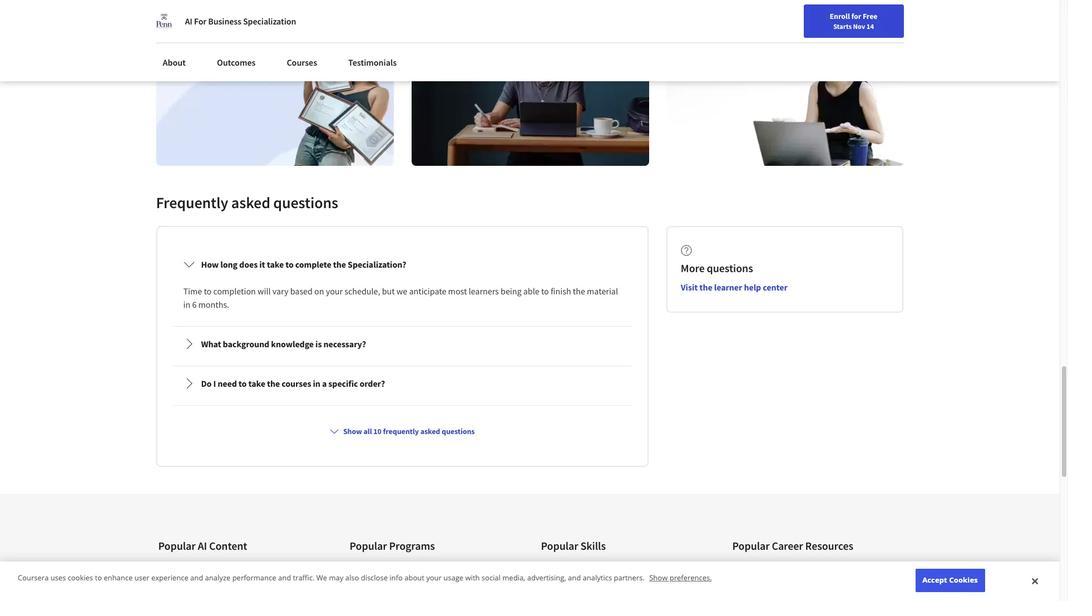 Task type: locate. For each thing, give the bounding box(es) containing it.
being
[[501, 286, 522, 297]]

ai left content
[[198, 539, 207, 553]]

for inside list item
[[166, 561, 177, 571]]

1 vertical spatial career
[[772, 539, 804, 553]]

we
[[317, 573, 327, 583]]

how long does it take to complete the specialization?
[[201, 259, 407, 270]]

show right partners.
[[650, 573, 668, 583]]

professional up usage
[[421, 561, 461, 571]]

1 vertical spatial your
[[326, 286, 343, 297]]

what background knowledge is necessary? button
[[175, 328, 631, 360]]

media,
[[503, 573, 526, 583]]

time
[[183, 286, 202, 297]]

0 vertical spatial your
[[917, 13, 932, 23]]

google data analytics professional certificate link
[[350, 578, 497, 588]]

material
[[587, 286, 619, 297]]

cybersecurity up analysis
[[541, 561, 586, 571]]

0 vertical spatial in
[[183, 299, 191, 310]]

in inside do i need to take the courses in a specific order? dropdown button
[[313, 378, 321, 389]]

1 horizontal spatial cybersecurity
[[541, 561, 586, 571]]

for
[[852, 11, 862, 21]]

popular up cybersecurity courses
[[541, 539, 579, 553]]

0 horizontal spatial business
[[178, 561, 207, 571]]

show all 10 frequently asked questions
[[343, 426, 475, 436]]

certificate inside list item
[[462, 561, 496, 571]]

to up months.
[[204, 286, 212, 297]]

2 google from the top
[[350, 578, 373, 588]]

2 horizontal spatial and
[[568, 573, 581, 583]]

your
[[917, 13, 932, 23], [326, 286, 343, 297], [427, 573, 442, 583]]

take right it
[[267, 259, 284, 270]]

1 vertical spatial a
[[761, 561, 765, 571]]

a right become
[[761, 561, 765, 571]]

outcomes
[[217, 57, 256, 68]]

enhance
[[104, 573, 133, 583]]

list containing cybersecurity courses
[[541, 561, 701, 601]]

find your new career
[[901, 13, 971, 23]]

0 vertical spatial take
[[267, 259, 284, 270]]

specialization
[[243, 16, 296, 27], [209, 561, 254, 571]]

1 horizontal spatial asked
[[421, 426, 441, 436]]

1 google from the top
[[350, 561, 373, 571]]

0 vertical spatial specialization
[[243, 16, 296, 27]]

show preferences. link
[[650, 573, 712, 583]]

1 horizontal spatial questions
[[442, 426, 475, 436]]

popular up experience
[[158, 539, 196, 553]]

0 vertical spatial ai for business specialization
[[185, 16, 296, 27]]

your inside time to completion will vary based on your schedule, but we anticipate most learners being able to finish the material in 6 months.
[[326, 286, 343, 297]]

business up everyone
[[178, 561, 207, 571]]

3 popular from the left
[[541, 539, 579, 553]]

a
[[322, 378, 327, 389], [761, 561, 765, 571]]

able
[[524, 286, 540, 297]]

0 horizontal spatial in
[[183, 299, 191, 310]]

career up analyst
[[772, 539, 804, 553]]

0 vertical spatial professional
[[421, 561, 461, 571]]

popular up become
[[733, 539, 770, 553]]

2 list from the left
[[350, 561, 509, 601]]

courses
[[287, 57, 317, 68], [588, 561, 614, 571], [586, 578, 612, 588]]

google right may at left bottom
[[350, 578, 373, 588]]

your down "google cybersecurity professional certificate" list item
[[427, 573, 442, 583]]

necessary?
[[324, 338, 366, 350]]

ai
[[185, 16, 192, 27], [198, 539, 207, 553], [158, 561, 165, 571], [158, 578, 165, 588]]

what background knowledge is necessary?
[[201, 338, 366, 350]]

1 horizontal spatial take
[[267, 259, 284, 270]]

user
[[135, 573, 150, 583]]

frequently
[[156, 193, 228, 213]]

the inside dropdown button
[[267, 378, 280, 389]]

take for to
[[249, 378, 266, 389]]

for left everyone
[[166, 578, 177, 588]]

outcomes link
[[210, 50, 262, 75]]

specialization inside list item
[[209, 561, 254, 571]]

in right courses
[[313, 378, 321, 389]]

courses inside courses link
[[287, 57, 317, 68]]

learners
[[469, 286, 499, 297]]

asked inside dropdown button
[[421, 426, 441, 436]]

1 horizontal spatial list
[[350, 561, 509, 601]]

10
[[374, 426, 382, 436]]

0 horizontal spatial your
[[326, 286, 343, 297]]

0 horizontal spatial show
[[343, 426, 362, 436]]

0 horizontal spatial and
[[190, 573, 203, 583]]

3 list from the left
[[541, 561, 701, 601]]

testimonials link
[[342, 50, 404, 75]]

0 vertical spatial questions
[[274, 193, 339, 213]]

2 and from the left
[[278, 573, 291, 583]]

certificate left media,
[[464, 578, 497, 588]]

data analysis courses link
[[541, 578, 612, 588]]

2 horizontal spatial list
[[541, 561, 701, 601]]

2 vertical spatial courses
[[586, 578, 612, 588]]

and down cybersecurity courses
[[568, 573, 581, 583]]

4 popular from the left
[[733, 539, 770, 553]]

for up experience
[[166, 561, 177, 571]]

0 horizontal spatial questions
[[274, 193, 339, 213]]

popular
[[158, 539, 196, 553], [350, 539, 387, 553], [541, 539, 579, 553], [733, 539, 770, 553]]

1 vertical spatial specialization
[[209, 561, 254, 571]]

2 horizontal spatial your
[[917, 13, 932, 23]]

data left analysis
[[541, 578, 556, 588]]

in left 6
[[183, 299, 191, 310]]

take inside dropdown button
[[267, 259, 284, 270]]

1 vertical spatial for
[[166, 561, 177, 571]]

disclose
[[361, 573, 388, 583]]

0 vertical spatial courses
[[287, 57, 317, 68]]

data left analyst
[[766, 561, 781, 571]]

footer
[[0, 494, 1061, 601]]

to right 'need'
[[239, 378, 247, 389]]

a inside dropdown button
[[322, 378, 327, 389]]

business
[[208, 16, 242, 27], [178, 561, 207, 571]]

2 vertical spatial questions
[[442, 426, 475, 436]]

google cybersecurity professional certificate
[[350, 561, 496, 571]]

1 vertical spatial certificate
[[464, 578, 497, 588]]

1 list from the left
[[158, 561, 318, 601]]

finish
[[551, 286, 572, 297]]

1 popular from the left
[[158, 539, 196, 553]]

find
[[901, 13, 915, 23]]

google
[[350, 561, 373, 571], [350, 578, 373, 588]]

0 vertical spatial google
[[350, 561, 373, 571]]

0 vertical spatial business
[[208, 16, 242, 27]]

social
[[482, 573, 501, 583]]

1 vertical spatial take
[[249, 378, 266, 389]]

0 horizontal spatial list
[[158, 561, 318, 601]]

1 vertical spatial google
[[350, 578, 373, 588]]

ai for business specialization up analyze
[[158, 561, 254, 571]]

do i need to take the courses in a specific order? button
[[175, 368, 631, 399]]

0 vertical spatial for
[[194, 16, 207, 27]]

also
[[346, 573, 359, 583]]

the right finish
[[573, 286, 586, 297]]

1 vertical spatial asked
[[421, 426, 441, 436]]

take inside dropdown button
[[249, 378, 266, 389]]

certificate up with
[[462, 561, 496, 571]]

ai up experience
[[158, 561, 165, 571]]

questions
[[274, 193, 339, 213], [707, 261, 754, 275], [442, 426, 475, 436]]

1 vertical spatial questions
[[707, 261, 754, 275]]

data left info
[[374, 578, 390, 588]]

0 vertical spatial certificate
[[462, 561, 496, 571]]

everyone
[[178, 578, 209, 588]]

find your new career link
[[895, 11, 976, 25]]

2 vertical spatial for
[[166, 578, 177, 588]]

None search field
[[159, 7, 426, 29]]

in inside time to completion will vary based on your schedule, but we anticipate most learners being able to finish the material in 6 months.
[[183, 299, 191, 310]]

all
[[364, 426, 372, 436]]

0 horizontal spatial asked
[[232, 193, 270, 213]]

a left specific
[[322, 378, 327, 389]]

on
[[315, 286, 324, 297]]

show left all
[[343, 426, 362, 436]]

your right on
[[326, 286, 343, 297]]

uses
[[51, 573, 66, 583]]

1 vertical spatial in
[[313, 378, 321, 389]]

1 horizontal spatial in
[[313, 378, 321, 389]]

ai right university of pennsylvania image at left
[[185, 16, 192, 27]]

career right new
[[949, 13, 971, 23]]

3 and from the left
[[568, 573, 581, 583]]

specialization up courses link
[[243, 16, 296, 27]]

list containing ai for business specialization
[[158, 561, 318, 601]]

and left traffic.
[[278, 573, 291, 583]]

do
[[201, 378, 212, 389]]

popular for popular skills
[[541, 539, 579, 553]]

professional down "google cybersecurity professional certificate" list item
[[422, 578, 462, 588]]

business inside list item
[[178, 561, 207, 571]]

2 horizontal spatial questions
[[707, 261, 754, 275]]

data inside list item
[[766, 561, 781, 571]]

1 vertical spatial ai for business specialization
[[158, 561, 254, 571]]

1 horizontal spatial career
[[949, 13, 971, 23]]

google up coursera uses cookies to enhance user experience and analyze performance and traffic. we may also disclose info about your usage with social media, advertising, and analytics partners. show preferences.
[[350, 561, 373, 571]]

1 horizontal spatial your
[[427, 573, 442, 583]]

14
[[867, 22, 875, 31]]

visit the learner help center link
[[681, 282, 788, 293]]

completion
[[213, 286, 256, 297]]

asked
[[232, 193, 270, 213], [421, 426, 441, 436]]

but
[[382, 286, 395, 297]]

business up outcomes
[[208, 16, 242, 27]]

2 horizontal spatial data
[[766, 561, 781, 571]]

to
[[286, 259, 294, 270], [204, 286, 212, 297], [542, 286, 549, 297], [239, 378, 247, 389], [95, 573, 102, 583]]

to right cookies
[[95, 573, 102, 583]]

2 cybersecurity from the left
[[541, 561, 586, 571]]

1 horizontal spatial data
[[541, 578, 556, 588]]

0 vertical spatial show
[[343, 426, 362, 436]]

a inside list item
[[761, 561, 765, 571]]

info
[[390, 573, 403, 583]]

help
[[745, 282, 762, 293]]

google cybersecurity professional certificate list item
[[350, 561, 509, 572]]

certificate
[[462, 561, 496, 571], [464, 578, 497, 588]]

ai right user
[[158, 578, 165, 588]]

coursera uses cookies to enhance user experience and analyze performance and traffic. we may also disclose info about your usage with social media, advertising, and analytics partners. show preferences.
[[18, 573, 712, 583]]

data analysis courses
[[541, 578, 612, 588]]

0 vertical spatial a
[[322, 378, 327, 389]]

specialization up analyze
[[209, 561, 254, 571]]

for right university of pennsylvania image at left
[[194, 16, 207, 27]]

free
[[863, 11, 878, 21]]

0 horizontal spatial cybersecurity
[[374, 561, 419, 571]]

0 horizontal spatial career
[[772, 539, 804, 553]]

show
[[343, 426, 362, 436], [650, 573, 668, 583]]

popular up coursera uses cookies to enhance user experience and analyze performance and traffic. we may also disclose info about your usage with social media, advertising, and analytics partners. show preferences.
[[350, 539, 387, 553]]

1 horizontal spatial and
[[278, 573, 291, 583]]

questions inside show all 10 frequently asked questions dropdown button
[[442, 426, 475, 436]]

ai for business specialization up outcomes
[[185, 16, 296, 27]]

take right 'need'
[[249, 378, 266, 389]]

popular for popular programs
[[350, 539, 387, 553]]

popular for popular ai content
[[158, 539, 196, 553]]

anticipate
[[409, 286, 447, 297]]

1 vertical spatial courses
[[588, 561, 614, 571]]

to left complete on the left top of page
[[286, 259, 294, 270]]

the left courses
[[267, 378, 280, 389]]

and left analyze
[[190, 573, 203, 583]]

resources
[[806, 539, 854, 553]]

your right find
[[917, 13, 932, 23]]

to inside dropdown button
[[286, 259, 294, 270]]

list containing google cybersecurity professional certificate
[[350, 561, 509, 601]]

cybersecurity up info
[[374, 561, 419, 571]]

1 vertical spatial business
[[178, 561, 207, 571]]

coursera
[[18, 573, 49, 583]]

may
[[329, 573, 344, 583]]

cybersecurity
[[374, 561, 419, 571], [541, 561, 586, 571]]

for for "ai for business specialization" list item
[[166, 561, 177, 571]]

specific
[[329, 378, 358, 389]]

2 popular from the left
[[350, 539, 387, 553]]

1 horizontal spatial a
[[761, 561, 765, 571]]

the right visit
[[700, 282, 713, 293]]

1 vertical spatial show
[[650, 573, 668, 583]]

0 horizontal spatial take
[[249, 378, 266, 389]]

the right complete on the left top of page
[[333, 259, 346, 270]]

analysis
[[558, 578, 585, 588]]

list
[[158, 561, 318, 601], [350, 561, 509, 601], [541, 561, 701, 601]]

based
[[290, 286, 313, 297]]

0 horizontal spatial a
[[322, 378, 327, 389]]

university of pennsylvania image
[[156, 13, 172, 29]]

google inside list item
[[350, 561, 373, 571]]



Task type: vqa. For each thing, say whether or not it's contained in the screenshot.
ASSISTANCE,
no



Task type: describe. For each thing, give the bounding box(es) containing it.
courses link
[[280, 50, 324, 75]]

more
[[681, 261, 705, 275]]

knowledge
[[271, 338, 314, 350]]

collapsed list
[[171, 245, 635, 601]]

it
[[260, 259, 265, 270]]

google for google cybersecurity professional certificate
[[350, 561, 373, 571]]

ai for business specialization inside list item
[[158, 561, 254, 571]]

cookies
[[68, 573, 93, 583]]

how
[[201, 259, 219, 270]]

frequently
[[383, 426, 419, 436]]

cybersecurity courses
[[541, 561, 614, 571]]

we
[[397, 286, 408, 297]]

1 horizontal spatial show
[[650, 573, 668, 583]]

need
[[218, 378, 237, 389]]

1 horizontal spatial business
[[208, 16, 242, 27]]

analytics
[[583, 573, 612, 583]]

center
[[763, 282, 788, 293]]

1 cybersecurity from the left
[[374, 561, 419, 571]]

new
[[933, 13, 948, 23]]

professional inside "google cybersecurity professional certificate" list item
[[421, 561, 461, 571]]

vary
[[273, 286, 289, 297]]

ai for everyone link
[[158, 578, 209, 588]]

take for it
[[267, 259, 284, 270]]

opens in a new tab image
[[464, 577, 473, 586]]

0 vertical spatial career
[[949, 13, 971, 23]]

the inside dropdown button
[[333, 259, 346, 270]]

learner
[[715, 282, 743, 293]]

show inside dropdown button
[[343, 426, 362, 436]]

analytics
[[391, 578, 421, 588]]

accept cookies
[[923, 575, 979, 585]]

testimonials
[[349, 57, 397, 68]]

to right able
[[542, 286, 549, 297]]

footer containing popular ai content
[[0, 494, 1061, 601]]

0 horizontal spatial data
[[374, 578, 390, 588]]

2 vertical spatial your
[[427, 573, 442, 583]]

visit
[[681, 282, 698, 293]]

list for popular skills
[[541, 561, 701, 601]]

programs
[[389, 539, 435, 553]]

traffic.
[[293, 573, 315, 583]]

advertising,
[[528, 573, 567, 583]]

popular career resources
[[733, 539, 854, 553]]

content
[[209, 539, 247, 553]]

become a data analyst
[[733, 561, 807, 571]]

most
[[449, 286, 467, 297]]

order?
[[360, 378, 385, 389]]

more questions
[[681, 261, 754, 275]]

experience
[[151, 573, 189, 583]]

how long does it take to complete the specialization? button
[[175, 249, 631, 280]]

enroll for free starts nov 14
[[830, 11, 878, 31]]

6
[[192, 299, 197, 310]]

is
[[316, 338, 322, 350]]

ai for business specialization list item
[[158, 561, 318, 572]]

ai inside list item
[[158, 561, 165, 571]]

0 vertical spatial asked
[[232, 193, 270, 213]]

cookies
[[950, 575, 979, 585]]

performance
[[233, 573, 276, 583]]

1 vertical spatial professional
[[422, 578, 462, 588]]

show all 10 frequently asked questions button
[[326, 421, 480, 441]]

popular skills
[[541, 539, 606, 553]]

popular programs
[[350, 539, 435, 553]]

enroll
[[830, 11, 851, 21]]

list for popular ai content
[[158, 561, 318, 601]]

popular ai content
[[158, 539, 247, 553]]

to inside dropdown button
[[239, 378, 247, 389]]

long
[[221, 259, 238, 270]]

will
[[258, 286, 271, 297]]

starts
[[834, 22, 852, 31]]

schedule,
[[345, 286, 381, 297]]

accept
[[923, 575, 948, 585]]

what
[[201, 338, 221, 350]]

1 and from the left
[[190, 573, 203, 583]]

analyst
[[783, 561, 807, 571]]

about link
[[156, 50, 193, 75]]

google data analytics professional certificate
[[350, 578, 497, 588]]

courses inside cybersecurity courses list item
[[588, 561, 614, 571]]

preferences.
[[670, 573, 712, 583]]

become a data analyst list item
[[733, 561, 892, 572]]

partners.
[[614, 573, 645, 583]]

months.
[[198, 299, 229, 310]]

for for ai for everyone link
[[166, 578, 177, 588]]

background
[[223, 338, 270, 350]]

analyze
[[205, 573, 231, 583]]

i
[[213, 378, 216, 389]]

list for popular programs
[[350, 561, 509, 601]]

about
[[163, 57, 186, 68]]

time to completion will vary based on your schedule, but we anticipate most learners being able to finish the material in 6 months.
[[183, 286, 620, 310]]

with
[[466, 573, 480, 583]]

specialization?
[[348, 259, 407, 270]]

usage
[[444, 573, 464, 583]]

cybersecurity courses list item
[[541, 561, 701, 572]]

courses
[[282, 378, 311, 389]]

popular for popular career resources
[[733, 539, 770, 553]]

does
[[239, 259, 258, 270]]

google for google data analytics professional certificate
[[350, 578, 373, 588]]

skills
[[581, 539, 606, 553]]

do i need to take the courses in a specific order?
[[201, 378, 385, 389]]

the inside time to completion will vary based on your schedule, but we anticipate most learners being able to finish the material in 6 months.
[[573, 286, 586, 297]]

become
[[733, 561, 759, 571]]



